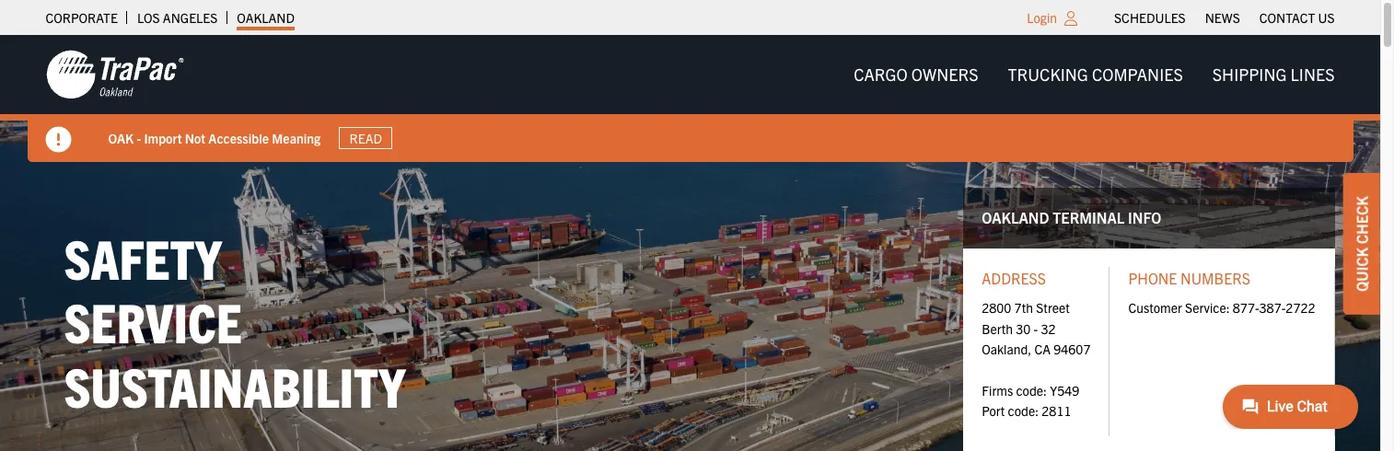Task type: describe. For each thing, give the bounding box(es) containing it.
ca
[[1034, 341, 1051, 357]]

light image
[[1064, 11, 1077, 26]]

import
[[144, 129, 182, 146]]

los angeles link
[[137, 5, 218, 30]]

oakland terminal info
[[982, 208, 1161, 227]]

32
[[1041, 320, 1056, 337]]

contact
[[1259, 9, 1315, 26]]

cargo
[[854, 64, 908, 85]]

login link
[[1027, 9, 1057, 26]]

info
[[1128, 208, 1161, 227]]

service:
[[1185, 300, 1230, 316]]

lines
[[1291, 64, 1335, 85]]

trucking companies
[[1008, 64, 1183, 85]]

2800 7th street berth 30 - 32 oakland, ca 94607
[[982, 300, 1091, 357]]

angeles
[[163, 9, 218, 26]]

banner containing cargo owners
[[0, 35, 1394, 162]]

shipping
[[1212, 64, 1287, 85]]

meaning
[[272, 129, 321, 146]]

shipping lines
[[1212, 64, 1335, 85]]

1 vertical spatial code:
[[1008, 403, 1039, 419]]

numbers
[[1181, 269, 1250, 287]]

cargo owners link
[[839, 56, 993, 93]]

387-
[[1259, 300, 1286, 316]]

sustainability
[[64, 351, 405, 419]]

94607
[[1054, 341, 1091, 357]]

trucking
[[1008, 64, 1088, 85]]

30
[[1016, 320, 1031, 337]]

read
[[350, 130, 382, 146]]

oakland,
[[982, 341, 1032, 357]]

schedules
[[1114, 9, 1186, 26]]

oakland image
[[46, 49, 184, 100]]

los
[[137, 9, 160, 26]]

owners
[[911, 64, 978, 85]]

login
[[1027, 9, 1057, 26]]

7th
[[1014, 300, 1033, 316]]

los angeles
[[137, 9, 218, 26]]

address
[[982, 269, 1046, 287]]

port
[[982, 403, 1005, 419]]

solid image
[[46, 127, 71, 153]]

2722
[[1286, 300, 1315, 316]]

cargo owners
[[854, 64, 978, 85]]

y549
[[1050, 382, 1079, 399]]

trucking companies link
[[993, 56, 1198, 93]]

read link
[[339, 127, 393, 149]]

2811
[[1042, 403, 1071, 419]]



Task type: vqa. For each thing, say whether or not it's contained in the screenshot.
solid icon inside the Check button
no



Task type: locate. For each thing, give the bounding box(es) containing it.
terminal
[[1053, 208, 1125, 227]]

menu bar inside banner
[[839, 56, 1349, 93]]

safety
[[64, 223, 222, 291]]

not
[[185, 129, 205, 146]]

0 vertical spatial -
[[137, 129, 141, 146]]

shipping lines link
[[1198, 56, 1349, 93]]

0 horizontal spatial oakland
[[237, 9, 295, 26]]

oakland right angeles
[[237, 9, 295, 26]]

-
[[137, 129, 141, 146], [1034, 320, 1038, 337]]

oak
[[108, 129, 134, 146]]

contact us
[[1259, 9, 1335, 26]]

- right "oak"
[[137, 129, 141, 146]]

2800
[[982, 300, 1011, 316]]

menu bar up shipping on the right
[[1105, 5, 1344, 30]]

us
[[1318, 9, 1335, 26]]

firms code:  y549 port code:  2811
[[982, 382, 1079, 419]]

oakland for oakland
[[237, 9, 295, 26]]

oak - import not accessible meaning
[[108, 129, 321, 146]]

accessible
[[208, 129, 269, 146]]

customer service: 877-387-2722
[[1128, 300, 1315, 316]]

street
[[1036, 300, 1070, 316]]

quick check
[[1353, 196, 1371, 292]]

menu bar containing cargo owners
[[839, 56, 1349, 93]]

- inside 2800 7th street berth 30 - 32 oakland, ca 94607
[[1034, 320, 1038, 337]]

1 vertical spatial oakland
[[982, 208, 1049, 227]]

1 vertical spatial menu bar
[[839, 56, 1349, 93]]

menu bar down light icon
[[839, 56, 1349, 93]]

customer
[[1128, 300, 1182, 316]]

menu bar
[[1105, 5, 1344, 30], [839, 56, 1349, 93]]

safety service sustainability
[[64, 223, 405, 419]]

oakland
[[237, 9, 295, 26], [982, 208, 1049, 227]]

0 vertical spatial menu bar
[[1105, 5, 1344, 30]]

menu bar containing schedules
[[1105, 5, 1344, 30]]

corporate link
[[46, 5, 118, 30]]

banner
[[0, 35, 1394, 162]]

schedules link
[[1114, 5, 1186, 30]]

- left 32
[[1034, 320, 1038, 337]]

code: right port
[[1008, 403, 1039, 419]]

0 vertical spatial code:
[[1016, 382, 1047, 399]]

1 horizontal spatial oakland
[[982, 208, 1049, 227]]

code: up 2811
[[1016, 382, 1047, 399]]

1 vertical spatial -
[[1034, 320, 1038, 337]]

news link
[[1205, 5, 1240, 30]]

quick
[[1353, 247, 1371, 292]]

quick check link
[[1343, 173, 1380, 315]]

0 vertical spatial oakland
[[237, 9, 295, 26]]

corporate
[[46, 9, 118, 26]]

oakland up the address
[[982, 208, 1049, 227]]

berth
[[982, 320, 1013, 337]]

1 horizontal spatial -
[[1034, 320, 1038, 337]]

firms
[[982, 382, 1013, 399]]

oakland link
[[237, 5, 295, 30]]

phone numbers
[[1128, 269, 1250, 287]]

0 horizontal spatial -
[[137, 129, 141, 146]]

phone
[[1128, 269, 1177, 287]]

contact us link
[[1259, 5, 1335, 30]]

877-
[[1233, 300, 1259, 316]]

news
[[1205, 9, 1240, 26]]

check
[[1353, 196, 1371, 244]]

oakland for oakland terminal info
[[982, 208, 1049, 227]]

companies
[[1092, 64, 1183, 85]]

code:
[[1016, 382, 1047, 399], [1008, 403, 1039, 419]]

service
[[64, 287, 242, 355]]



